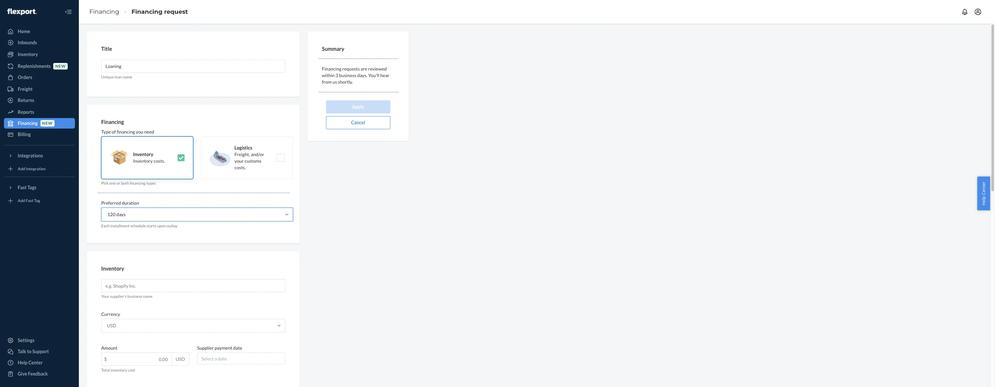 Task type: vqa. For each thing, say whether or not it's contained in the screenshot.
Cancel
yes



Task type: describe. For each thing, give the bounding box(es) containing it.
duration
[[122, 201, 139, 206]]

open account menu image
[[974, 8, 982, 16]]

help center button
[[978, 177, 990, 211]]

orders
[[18, 75, 32, 80]]

financing request
[[132, 8, 188, 15]]

give feedback
[[18, 372, 48, 377]]

120
[[107, 212, 116, 218]]

returns
[[18, 98, 34, 103]]

3
[[336, 73, 338, 78]]

currency
[[101, 312, 120, 318]]

financing link
[[89, 8, 119, 15]]

open notifications image
[[961, 8, 969, 16]]

help center inside help center link
[[18, 361, 43, 366]]

inventory down you
[[133, 152, 153, 158]]

give
[[18, 372, 27, 377]]

each
[[101, 224, 110, 229]]

to
[[27, 349, 31, 355]]

reviewed
[[368, 66, 387, 72]]

costs. inside "inventory inventory costs."
[[154, 159, 165, 164]]

total inventory cost
[[101, 369, 135, 374]]

requests
[[342, 66, 360, 72]]

unique loan name
[[101, 74, 132, 79]]

fast tags button
[[4, 183, 75, 193]]

types
[[146, 181, 156, 186]]

inventory up types
[[133, 159, 153, 164]]

help inside button
[[981, 197, 987, 206]]

home link
[[4, 26, 75, 37]]

add integration
[[18, 167, 46, 172]]

add fast tag link
[[4, 196, 75, 206]]

inventory down inbounds
[[18, 52, 38, 57]]

talk to support link
[[4, 347, 75, 358]]

days.
[[357, 73, 368, 78]]

a
[[215, 357, 217, 362]]

preferred duration
[[101, 201, 139, 206]]

tag
[[34, 199, 40, 204]]

support
[[32, 349, 49, 355]]

type
[[101, 129, 111, 135]]

e.g. March 2023 inventory top-up field
[[101, 60, 285, 73]]

freight link
[[4, 84, 75, 95]]

financing for financing request
[[132, 8, 162, 15]]

financing for financing requests are reviewed within 3 business days. you'll hear from us shortly.
[[322, 66, 341, 72]]

1 horizontal spatial name
[[143, 295, 153, 300]]

apply button
[[326, 100, 390, 114]]

financing requests are reviewed within 3 business days. you'll hear from us shortly.
[[322, 66, 390, 85]]

freight
[[18, 86, 33, 92]]

your
[[235, 159, 244, 164]]

talk to support
[[18, 349, 49, 355]]

$
[[104, 357, 107, 363]]

120 days
[[107, 212, 126, 218]]

reports
[[18, 109, 34, 115]]

from
[[322, 79, 332, 85]]

freight,
[[235, 152, 250, 158]]

orders link
[[4, 72, 75, 83]]

starts
[[147, 224, 156, 229]]

inventory link
[[4, 49, 75, 60]]

select a date
[[201, 357, 227, 362]]

1 vertical spatial usd
[[176, 357, 185, 363]]

new for financing
[[42, 121, 53, 126]]

us
[[333, 79, 337, 85]]

0 horizontal spatial name
[[123, 74, 132, 79]]

type of financing you need
[[101, 129, 154, 135]]

flexport logo image
[[7, 8, 37, 15]]

your
[[101, 295, 109, 300]]

inventory inventory costs.
[[133, 152, 165, 164]]

fast inside 'link'
[[26, 199, 33, 204]]

within
[[322, 73, 335, 78]]

integration
[[26, 167, 46, 172]]

total
[[101, 369, 110, 374]]

0 horizontal spatial help
[[18, 361, 28, 366]]

breadcrumbs navigation
[[84, 2, 193, 21]]

0 horizontal spatial business
[[127, 295, 142, 300]]

upon
[[157, 224, 166, 229]]

pick
[[101, 181, 109, 186]]

home
[[18, 29, 30, 34]]

supplier
[[197, 346, 214, 352]]

business inside financing requests are reviewed within 3 business days. you'll hear from us shortly.
[[339, 73, 356, 78]]

each installment schedule starts upon outlay
[[101, 224, 178, 229]]

costs. inside logistics freight, and/or your customs costs.
[[235, 165, 246, 171]]

billing link
[[4, 130, 75, 140]]

schedule
[[130, 224, 146, 229]]

date for select a date
[[218, 357, 227, 362]]



Task type: locate. For each thing, give the bounding box(es) containing it.
1 vertical spatial costs.
[[235, 165, 246, 171]]

1 horizontal spatial business
[[339, 73, 356, 78]]

0 vertical spatial business
[[339, 73, 356, 78]]

you
[[136, 129, 143, 135]]

summary
[[322, 46, 344, 52]]

title
[[101, 46, 112, 52]]

1 add from the top
[[18, 167, 25, 172]]

inventory up 'supplier's'
[[101, 266, 124, 272]]

0 vertical spatial costs.
[[154, 159, 165, 164]]

0 vertical spatial center
[[981, 182, 987, 195]]

add for add integration
[[18, 167, 25, 172]]

financing
[[117, 129, 135, 135], [130, 181, 146, 186]]

close navigation image
[[64, 8, 72, 16]]

1 vertical spatial help center
[[18, 361, 43, 366]]

and/or
[[251, 152, 264, 158]]

add inside add integration link
[[18, 167, 25, 172]]

installment
[[110, 224, 130, 229]]

date right payment
[[233, 346, 242, 352]]

1 vertical spatial business
[[127, 295, 142, 300]]

business right 'supplier's'
[[127, 295, 142, 300]]

inbounds
[[18, 40, 37, 45]]

business up shortly.
[[339, 73, 356, 78]]

costs. left check square icon
[[154, 159, 165, 164]]

add integration link
[[4, 164, 75, 175]]

center inside button
[[981, 182, 987, 195]]

loan
[[115, 74, 122, 79]]

0 horizontal spatial new
[[42, 121, 53, 126]]

date
[[233, 346, 242, 352], [218, 357, 227, 362]]

settings
[[18, 338, 35, 344]]

usd down currency
[[107, 324, 116, 329]]

help center
[[981, 182, 987, 206], [18, 361, 43, 366]]

help center inside button
[[981, 182, 987, 206]]

cancel button
[[326, 116, 390, 129]]

new
[[55, 64, 66, 69], [42, 121, 53, 126]]

costs. down the your
[[235, 165, 246, 171]]

settings link
[[4, 336, 75, 346]]

0 vertical spatial name
[[123, 74, 132, 79]]

1 vertical spatial add
[[18, 199, 25, 204]]

0 vertical spatial add
[[18, 167, 25, 172]]

0.00 text field
[[102, 354, 172, 366]]

add fast tag
[[18, 199, 40, 204]]

tags
[[27, 185, 36, 191]]

logistics freight, and/or your customs costs.
[[235, 145, 264, 171]]

cancel
[[351, 120, 365, 125]]

request
[[164, 8, 188, 15]]

reports link
[[4, 107, 75, 118]]

billing
[[18, 132, 31, 137]]

logistics
[[235, 145, 252, 151]]

of
[[112, 129, 116, 135]]

payment
[[215, 346, 232, 352]]

date for supplier payment date
[[233, 346, 242, 352]]

1 horizontal spatial costs.
[[235, 165, 246, 171]]

apply
[[352, 104, 364, 110]]

0 horizontal spatial date
[[218, 357, 227, 362]]

1 horizontal spatial help center
[[981, 182, 987, 206]]

0 vertical spatial new
[[55, 64, 66, 69]]

1 horizontal spatial usd
[[176, 357, 185, 363]]

0 horizontal spatial usd
[[107, 324, 116, 329]]

inbounds link
[[4, 37, 75, 48]]

feedback
[[28, 372, 48, 377]]

are
[[361, 66, 367, 72]]

name right loan
[[123, 74, 132, 79]]

usd left select
[[176, 357, 185, 363]]

name
[[123, 74, 132, 79], [143, 295, 153, 300]]

pick one or both financing types
[[101, 181, 156, 186]]

inventory
[[111, 369, 127, 374]]

financing inside financing requests are reviewed within 3 business days. you'll hear from us shortly.
[[322, 66, 341, 72]]

help center link
[[4, 358, 75, 369]]

unique
[[101, 74, 114, 79]]

add down fast tags in the left of the page
[[18, 199, 25, 204]]

add inside add fast tag 'link'
[[18, 199, 25, 204]]

1 vertical spatial date
[[218, 357, 227, 362]]

0 vertical spatial usd
[[107, 324, 116, 329]]

fast tags
[[18, 185, 36, 191]]

costs.
[[154, 159, 165, 164], [235, 165, 246, 171]]

new for replenishments
[[55, 64, 66, 69]]

1 vertical spatial help
[[18, 361, 28, 366]]

supplier's
[[110, 295, 127, 300]]

2 add from the top
[[18, 199, 25, 204]]

returns link
[[4, 95, 75, 106]]

0 vertical spatial date
[[233, 346, 242, 352]]

fast
[[18, 185, 27, 191], [26, 199, 33, 204]]

check square image
[[177, 154, 185, 162]]

give feedback button
[[4, 369, 75, 380]]

hear
[[380, 73, 390, 78]]

1 horizontal spatial date
[[233, 346, 242, 352]]

one
[[109, 181, 116, 186]]

new down reports link
[[42, 121, 53, 126]]

e.g. Shopify Inc. field
[[101, 280, 285, 293]]

financing right both
[[130, 181, 146, 186]]

name right 'supplier's'
[[143, 295, 153, 300]]

outlay
[[167, 224, 178, 229]]

your supplier's business name
[[101, 295, 153, 300]]

amount
[[101, 346, 118, 352]]

need
[[144, 129, 154, 135]]

0 vertical spatial fast
[[18, 185, 27, 191]]

0 vertical spatial financing
[[117, 129, 135, 135]]

1 vertical spatial name
[[143, 295, 153, 300]]

financing right of
[[117, 129, 135, 135]]

1 vertical spatial financing
[[130, 181, 146, 186]]

fast inside dropdown button
[[18, 185, 27, 191]]

date right a
[[218, 357, 227, 362]]

days
[[116, 212, 126, 218]]

1 horizontal spatial help
[[981, 197, 987, 206]]

0 vertical spatial help
[[981, 197, 987, 206]]

integrations button
[[4, 151, 75, 161]]

help
[[981, 197, 987, 206], [18, 361, 28, 366]]

add left integration at the left top
[[18, 167, 25, 172]]

financing
[[89, 8, 119, 15], [132, 8, 162, 15], [322, 66, 341, 72], [101, 119, 124, 125], [18, 121, 38, 126]]

1 vertical spatial center
[[28, 361, 43, 366]]

new up orders link
[[55, 64, 66, 69]]

0 horizontal spatial costs.
[[154, 159, 165, 164]]

inventory
[[18, 52, 38, 57], [133, 152, 153, 158], [133, 159, 153, 164], [101, 266, 124, 272]]

1 horizontal spatial center
[[981, 182, 987, 195]]

0 vertical spatial help center
[[981, 182, 987, 206]]

add for add fast tag
[[18, 199, 25, 204]]

preferred
[[101, 201, 121, 206]]

0 horizontal spatial center
[[28, 361, 43, 366]]

supplier payment date
[[197, 346, 242, 352]]

financing for the financing link
[[89, 8, 119, 15]]

fast left tag
[[26, 199, 33, 204]]

0 horizontal spatial help center
[[18, 361, 43, 366]]

select
[[201, 357, 214, 362]]

both
[[121, 181, 129, 186]]

integrations
[[18, 153, 43, 159]]

1 horizontal spatial new
[[55, 64, 66, 69]]

cost
[[128, 369, 135, 374]]

you'll
[[368, 73, 379, 78]]

fast left 'tags'
[[18, 185, 27, 191]]

1 vertical spatial fast
[[26, 199, 33, 204]]

1 vertical spatial new
[[42, 121, 53, 126]]

shortly.
[[338, 79, 353, 85]]

or
[[117, 181, 120, 186]]

financing request link
[[132, 8, 188, 15]]

replenishments
[[18, 63, 51, 69]]



